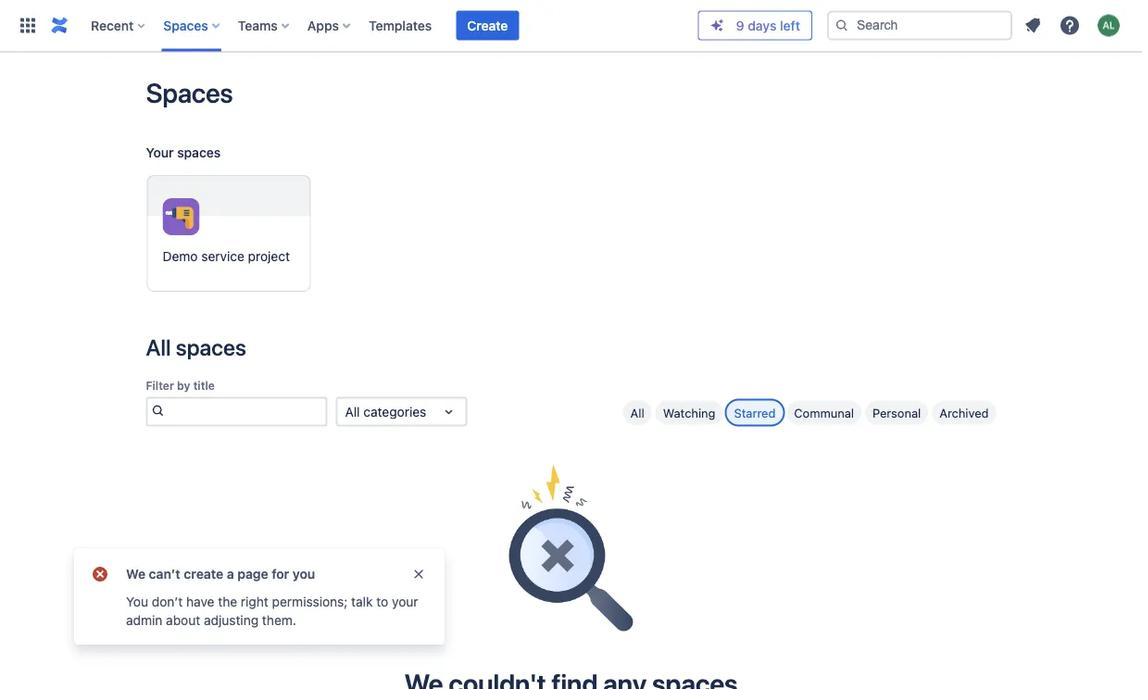 Task type: locate. For each thing, give the bounding box(es) containing it.
all left the categories
[[345, 404, 360, 419]]

0 vertical spatial spaces
[[177, 145, 221, 160]]

spaces right recent popup button
[[163, 18, 208, 33]]

spaces up title
[[176, 334, 246, 360]]

search image
[[148, 399, 167, 421]]

Filter by title field
[[167, 399, 326, 424]]

templates
[[369, 18, 432, 33]]

all left watching button
[[630, 405, 644, 419]]

none text field inside all spaces region
[[345, 402, 349, 421]]

your spaces region
[[146, 138, 996, 307]]

we
[[126, 566, 146, 582]]

personal
[[873, 405, 921, 419]]

spaces up your spaces
[[146, 77, 233, 108]]

banner
[[0, 0, 1142, 52]]

page
[[237, 566, 268, 582]]

confluence image
[[48, 14, 70, 37], [48, 14, 70, 37]]

teams button
[[232, 11, 296, 40]]

templates link
[[363, 11, 437, 40]]

1 vertical spatial spaces
[[176, 334, 246, 360]]

all
[[146, 334, 171, 360], [345, 404, 360, 419], [630, 405, 644, 419]]

appswitcher icon image
[[17, 14, 39, 37]]

filter by title
[[146, 379, 215, 392]]

your
[[146, 145, 174, 160]]

all button
[[623, 400, 652, 424]]

right
[[241, 594, 268, 609]]

1 vertical spatial spaces
[[146, 77, 233, 108]]

starred button
[[727, 400, 783, 424]]

spaces
[[177, 145, 221, 160], [176, 334, 246, 360]]

project
[[248, 249, 290, 264]]

personal button
[[865, 400, 928, 424]]

recent
[[91, 18, 134, 33]]

all up filter
[[146, 334, 171, 360]]

a
[[227, 566, 234, 582]]

create
[[184, 566, 223, 582]]

spaces right the your
[[177, 145, 221, 160]]

None text field
[[345, 402, 349, 421]]

spaces
[[163, 18, 208, 33], [146, 77, 233, 108]]

title
[[193, 379, 215, 392]]

the
[[218, 594, 237, 609]]

0 vertical spatial spaces
[[163, 18, 208, 33]]

2 horizontal spatial all
[[630, 405, 644, 419]]

recent button
[[85, 11, 152, 40]]

all spaces region
[[146, 332, 996, 689]]

9 days left
[[736, 18, 800, 33]]

apps button
[[302, 11, 358, 40]]

banner containing recent
[[0, 0, 1142, 52]]

0 horizontal spatial all
[[146, 334, 171, 360]]

your profile and preferences image
[[1098, 14, 1120, 37]]

permissions;
[[272, 594, 348, 609]]

demo service project
[[163, 249, 290, 264]]

to
[[376, 594, 388, 609]]

spaces button
[[158, 11, 227, 40]]

9 days left button
[[699, 12, 811, 39]]

all inside button
[[630, 405, 644, 419]]

service
[[201, 249, 244, 264]]

1 horizontal spatial all
[[345, 404, 360, 419]]

for
[[272, 566, 289, 582]]

them.
[[262, 613, 296, 628]]

open image
[[438, 400, 460, 423]]

spaces for all spaces
[[176, 334, 246, 360]]

categories
[[363, 404, 426, 419]]

your
[[392, 594, 418, 609]]

error image
[[89, 563, 111, 585]]



Task type: vqa. For each thing, say whether or not it's contained in the screenshot.
"Primary" Element
no



Task type: describe. For each thing, give the bounding box(es) containing it.
communal button
[[787, 400, 861, 424]]

you
[[126, 594, 148, 609]]

all for all
[[630, 405, 644, 419]]

create link
[[456, 11, 519, 40]]

have
[[186, 594, 214, 609]]

broken magnifying glass image
[[509, 464, 633, 631]]

spaces inside spaces popup button
[[163, 18, 208, 33]]

demo
[[163, 249, 198, 264]]

archived
[[939, 405, 989, 419]]

talk
[[351, 594, 373, 609]]

by
[[177, 379, 190, 392]]

you
[[293, 566, 315, 582]]

you don't have the right permissions; talk to your admin about adjusting them.
[[126, 594, 418, 628]]

watching
[[663, 405, 716, 419]]

we can't create a page for you
[[126, 566, 315, 582]]

all for all categories
[[345, 404, 360, 419]]

left
[[780, 18, 800, 33]]

don't
[[152, 594, 183, 609]]

help icon image
[[1059, 14, 1081, 37]]

create
[[467, 18, 508, 33]]

notification icon image
[[1022, 14, 1044, 37]]

premium icon image
[[710, 18, 725, 33]]

about
[[166, 613, 200, 628]]

all spaces
[[146, 334, 246, 360]]

adjusting
[[204, 613, 259, 628]]

dismiss image
[[411, 567, 426, 582]]

admin
[[126, 613, 162, 628]]

all categories
[[345, 404, 426, 419]]

filter
[[146, 379, 174, 392]]

watching button
[[656, 400, 723, 424]]

Search field
[[827, 11, 1012, 40]]

spaces for your spaces
[[177, 145, 221, 160]]

9
[[736, 18, 744, 33]]

all for all spaces
[[146, 334, 171, 360]]

teams
[[238, 18, 278, 33]]

days
[[748, 18, 777, 33]]

search image
[[835, 18, 849, 33]]

your spaces
[[146, 145, 221, 160]]

archived button
[[932, 400, 996, 424]]

communal
[[794, 405, 854, 419]]

can't
[[149, 566, 180, 582]]

apps
[[307, 18, 339, 33]]

global element
[[11, 0, 698, 51]]

starred
[[734, 405, 776, 419]]

demo service project link
[[147, 175, 311, 292]]



